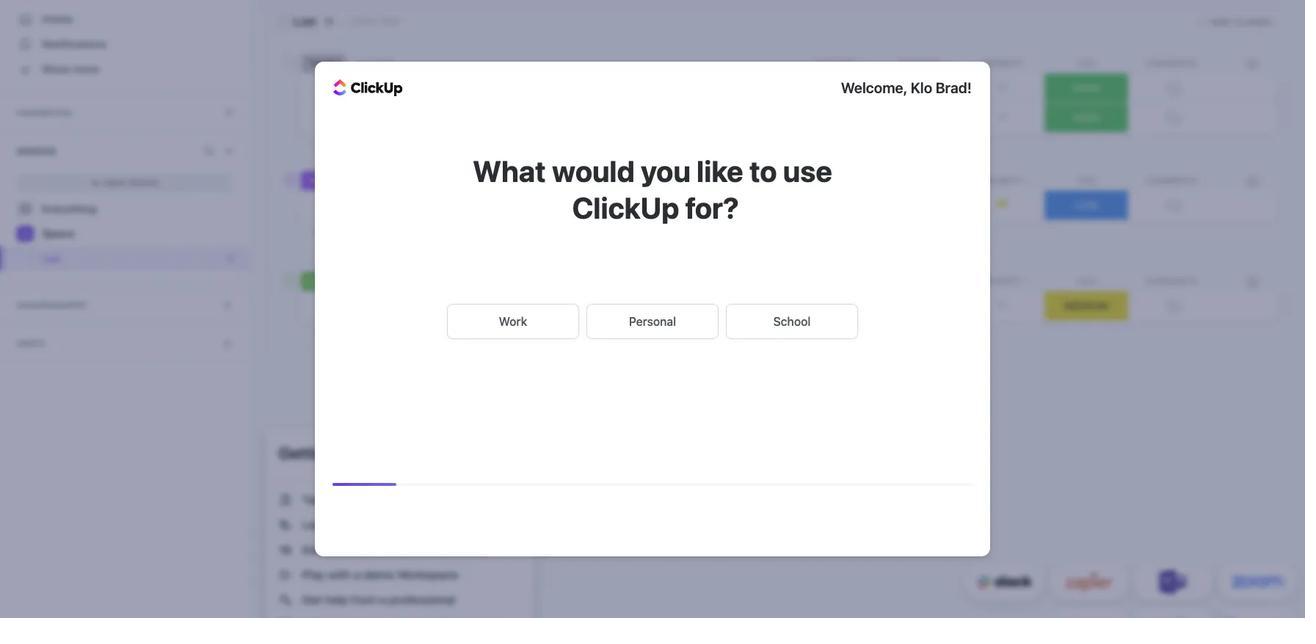 Task type: describe. For each thing, give the bounding box(es) containing it.
school button
[[726, 304, 858, 339]]

school
[[773, 315, 811, 328]]

clickup
[[572, 190, 679, 225]]

brad!
[[936, 79, 972, 96]]

klo
[[911, 79, 932, 96]]

work button
[[447, 304, 579, 339]]



Task type: vqa. For each thing, say whether or not it's contained in the screenshot.
the Advanced settings
no



Task type: locate. For each thing, give the bounding box(es) containing it.
what
[[473, 154, 546, 188]]

you
[[641, 154, 691, 188]]

welcome,
[[841, 79, 907, 96]]

like
[[697, 154, 743, 188]]

use
[[783, 154, 832, 188]]

work
[[499, 315, 527, 328]]

clickup logo image
[[333, 79, 403, 96]]

what would you like to use clickup for?
[[473, 154, 832, 225]]

to
[[749, 154, 777, 188]]

personal
[[629, 315, 676, 328]]

welcome, klo brad!
[[841, 79, 972, 96]]

for?
[[685, 190, 739, 225]]

would
[[552, 154, 635, 188]]

personal button
[[587, 304, 719, 339]]



